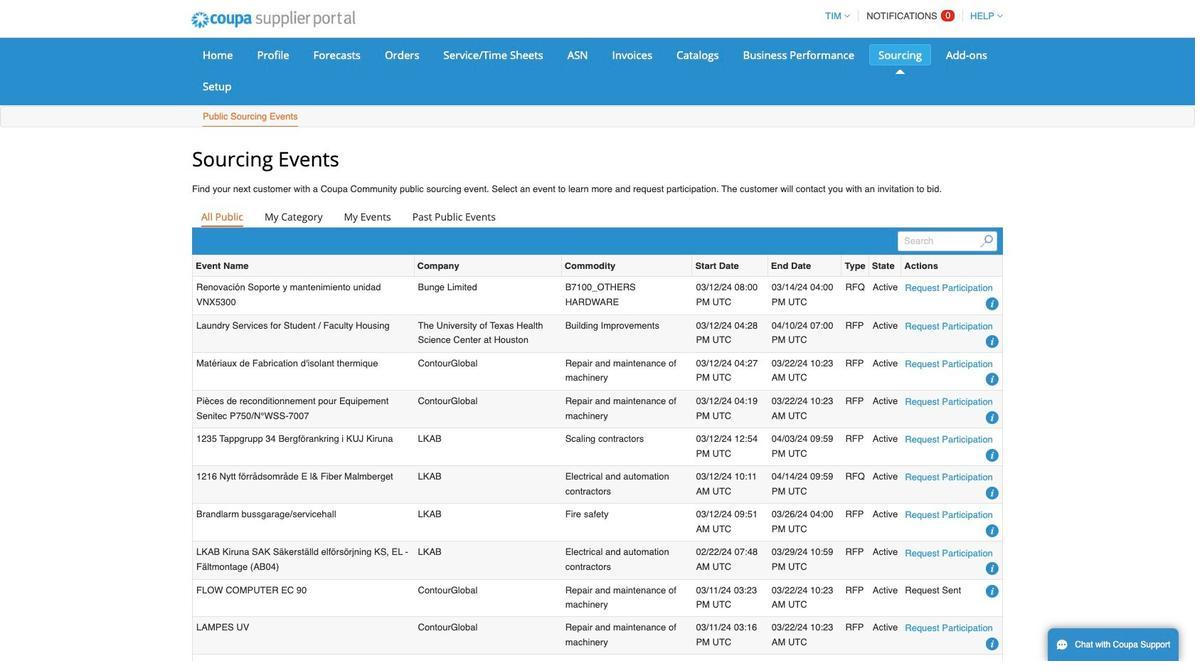 Task type: locate. For each thing, give the bounding box(es) containing it.
search image
[[981, 235, 993, 248]]

coupa supplier portal image
[[182, 2, 365, 38]]

Search text field
[[899, 232, 998, 252]]

navigation
[[820, 2, 1004, 30]]

tab list
[[192, 207, 1004, 227]]



Task type: vqa. For each thing, say whether or not it's contained in the screenshot.
"another"
no



